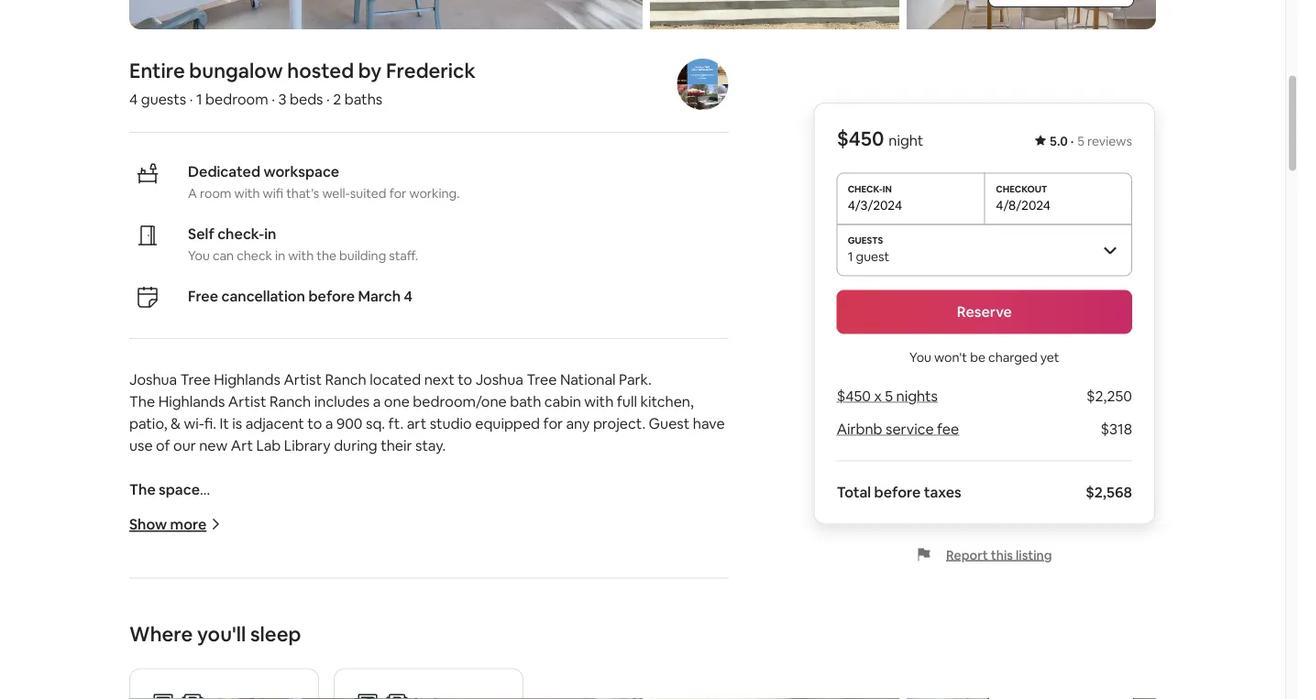 Task type: describe. For each thing, give the bounding box(es) containing it.
fi.
[[204, 414, 216, 433]]

state
[[319, 568, 354, 587]]

new
[[199, 436, 228, 455]]

kitchen,patio
[[428, 524, 516, 543]]

total
[[837, 483, 871, 502]]

2 joshua from the left
[[476, 370, 524, 389]]

moveable
[[210, 568, 277, 587]]

taxes
[[924, 483, 962, 502]]

highlands artist ranch image 3 image
[[650, 0, 900, 29]]

parking
[[457, 634, 508, 653]]

check-
[[217, 224, 264, 243]]

1 vertical spatial a
[[325, 414, 333, 433]]

with inside dedicated workspace a room with wifi that's well-suited for working.
[[234, 185, 260, 202]]

well-
[[322, 185, 350, 202]]

our
[[173, 436, 196, 455]]

art
[[231, 436, 253, 455]]

total before taxes
[[837, 483, 962, 502]]

acres,
[[268, 634, 308, 653]]

1 horizontal spatial cabin
[[332, 524, 369, 543]]

studio inside joshua tree highlands artist ranch located next to joshua tree national park. the highlands artist ranch includes a one bedroom/one bath cabin with full kitchen, patio, & wi-fi. it is adjacent to a 900 sq. ft. art studio equipped for any project. guest have use of our new art lab library during their stay.
[[430, 414, 472, 433]]

located
[[370, 370, 421, 389]]

report
[[946, 547, 988, 564]]

art inside beautiful location, great place to start or complete that artist project. one room bedroom/one bath cabin with full kitchen,patio & wi-fi . adjacent to cabin is a 900 sq. ft. artist studio equipped for all kind of projects. work tables, sink, moveable walls, state of the art lighting, plus bathroom & kitchen.
[[400, 568, 420, 587]]

0 horizontal spatial cabin
[[211, 546, 248, 565]]

this
[[129, 634, 157, 653]]

& left "kitchen."
[[581, 568, 591, 587]]

1 joshua from the left
[[129, 370, 177, 389]]

march
[[358, 286, 401, 305]]

sq. inside beautiful location, great place to start or complete that artist project. one room bedroom/one bath cabin with full kitchen,patio & wi-fi . adjacent to cabin is a 900 sq. ft. artist studio equipped for all kind of projects. work tables, sink, moveable walls, state of the art lighting, plus bathroom & kitchen.
[[305, 546, 324, 565]]

you inside self check-in you can check in with the building staff.
[[188, 247, 210, 264]]

start
[[350, 502, 383, 521]]

· left 3
[[272, 89, 275, 108]]

with inside beautiful location, great place to start or complete that artist project. one room bedroom/one bath cabin with full kitchen,patio & wi-fi . adjacent to cabin is a 900 sq. ft. artist studio equipped for all kind of projects. work tables, sink, moveable walls, state of the art lighting, plus bathroom & kitchen.
[[372, 524, 401, 543]]

workspace
[[264, 162, 339, 180]]

ft. inside beautiful location, great place to start or complete that artist project. one room bedroom/one bath cabin with full kitchen,patio & wi-fi . adjacent to cabin is a 900 sq. ft. artist studio equipped for all kind of projects. work tables, sink, moveable walls, state of the art lighting, plus bathroom & kitchen.
[[328, 546, 343, 565]]

listing
[[1016, 547, 1052, 564]]

full inside joshua tree highlands artist ranch located next to joshua tree national park. the highlands artist ranch includes a one bedroom/one bath cabin with full kitchen, patio, & wi-fi. it is adjacent to a 900 sq. ft. art studio equipped for any project. guest have use of our new art lab library during their stay.
[[617, 392, 637, 411]]

report this listing
[[946, 547, 1052, 564]]

where
[[129, 622, 193, 648]]

to up sink,
[[194, 546, 208, 565]]

fi
[[553, 524, 562, 543]]

building
[[339, 247, 386, 264]]

free cancellation before march 4
[[188, 286, 413, 305]]

bedroom/one inside beautiful location, great place to start or complete that artist project. one room bedroom/one bath cabin with full kitchen,patio & wi-fi . adjacent to cabin is a 900 sq. ft. artist studio equipped for all kind of projects. work tables, sink, moveable walls, state of the art lighting, plus bathroom & kitchen.
[[200, 524, 294, 543]]

guest
[[856, 248, 890, 265]]

1 vertical spatial in
[[275, 247, 285, 264]]

yet
[[1041, 349, 1060, 365]]

sink,
[[177, 568, 207, 587]]

kind
[[539, 546, 568, 565]]

0 horizontal spatial before
[[308, 286, 355, 305]]

reviews
[[1088, 133, 1133, 149]]

1 vertical spatial highlands
[[158, 392, 225, 411]]

bedroom/one inside joshua tree highlands artist ranch located next to joshua tree national park. the highlands artist ranch includes a one bedroom/one bath cabin with full kitchen, patio, & wi-fi. it is adjacent to a 900 sq. ft. art studio equipped for any project. guest have use of our new art lab library during their stay.
[[413, 392, 507, 411]]

a
[[188, 185, 197, 202]]

art inside joshua tree highlands artist ranch located next to joshua tree national park. the highlands artist ranch includes a one bedroom/one bath cabin with full kitchen, patio, & wi-fi. it is adjacent to a 900 sq. ft. art studio equipped for any project. guest have use of our new art lab library during their stay.
[[407, 414, 427, 433]]

baths
[[345, 89, 383, 108]]

show more button
[[129, 515, 221, 534]]

great
[[253, 502, 289, 521]]

wi- inside joshua tree highlands artist ranch located next to joshua tree national park. the highlands artist ranch includes a one bedroom/one bath cabin with full kitchen, patio, & wi-fi. it is adjacent to a 900 sq. ft. art studio equipped for any project. guest have use of our new art lab library during their stay.
[[184, 414, 204, 433]]

you won't be charged yet
[[910, 349, 1060, 365]]

2
[[333, 89, 341, 108]]

complete
[[403, 502, 468, 521]]

1 vertical spatial you
[[910, 349, 932, 365]]

0 horizontal spatial ranch
[[270, 392, 311, 411]]

x
[[874, 387, 882, 406]]

wifi
[[263, 185, 283, 202]]

very
[[311, 634, 341, 653]]

1 horizontal spatial ranch
[[325, 370, 367, 389]]

5 for nights
[[885, 387, 893, 406]]

1 vertical spatial artist
[[346, 546, 382, 565]]

stay.
[[415, 436, 446, 455]]

2 horizontal spatial a
[[373, 392, 381, 411]]

private.
[[344, 634, 394, 653]]

where you'll sleep
[[129, 622, 301, 648]]

this property is on 5 acres, very private. gated & parking on property.
[[129, 634, 594, 653]]

a inside beautiful location, great place to start or complete that artist project. one room bedroom/one bath cabin with full kitchen,patio & wi-fi . adjacent to cabin is a 900 sq. ft. artist studio equipped for all kind of projects. work tables, sink, moveable walls, state of the art lighting, plus bathroom & kitchen.
[[265, 546, 273, 565]]

beautiful location, great place to start or complete that artist project. one room bedroom/one bath cabin with full kitchen,patio & wi-fi . adjacent to cabin is a 900 sq. ft. artist studio equipped for all kind of projects. work tables, sink, moveable walls, state of the art lighting, plus bathroom & kitchen.
[[129, 502, 690, 587]]

2 tree from the left
[[527, 370, 557, 389]]

one
[[384, 392, 410, 411]]

space
[[159, 480, 200, 499]]

of inside joshua tree highlands artist ranch located next to joshua tree national park. the highlands artist ranch includes a one bedroom/one bath cabin with full kitchen, patio, & wi-fi. it is adjacent to a 900 sq. ft. art studio equipped for any project. guest have use of our new art lab library during their stay.
[[156, 436, 170, 455]]

4/3/2024
[[848, 197, 903, 213]]

project. inside beautiful location, great place to start or complete that artist project. one room bedroom/one bath cabin with full kitchen,patio & wi-fi . adjacent to cabin is a 900 sq. ft. artist studio equipped for all kind of projects. work tables, sink, moveable walls, state of the art lighting, plus bathroom & kitchen.
[[542, 502, 594, 521]]

1 vertical spatial before
[[875, 483, 921, 502]]

to left start
[[333, 502, 347, 521]]

0 vertical spatial artist
[[503, 502, 539, 521]]

4/8/2024
[[996, 197, 1051, 213]]

that's
[[286, 185, 319, 202]]

airbnb service fee button
[[837, 420, 960, 439]]

kitchen.
[[595, 568, 648, 587]]

$450 for $450 night
[[837, 126, 885, 152]]

1 tree from the left
[[180, 370, 211, 389]]

park.
[[619, 370, 652, 389]]

equipped inside beautiful location, great place to start or complete that artist project. one room bedroom/one bath cabin with full kitchen,patio & wi-fi . adjacent to cabin is a 900 sq. ft. artist studio equipped for all kind of projects. work tables, sink, moveable walls, state of the art lighting, plus bathroom & kitchen.
[[430, 546, 495, 565]]

charged
[[989, 349, 1038, 365]]

library
[[284, 436, 331, 455]]

$450 x 5 nights button
[[837, 387, 938, 406]]

entire bungalow hosted by frederick 4 guests · 1 bedroom · 3 beds · 2 baths
[[129, 57, 476, 108]]

kitchen,
[[641, 392, 694, 411]]

more
[[170, 515, 207, 534]]

room inside beautiful location, great place to start or complete that artist project. one room bedroom/one bath cabin with full kitchen,patio & wi-fi . adjacent to cabin is a 900 sq. ft. artist studio equipped for all kind of projects. work tables, sink, moveable walls, state of the art lighting, plus bathroom & kitchen.
[[161, 524, 197, 543]]

reserve button
[[837, 290, 1133, 334]]

includes
[[314, 392, 370, 411]]

$318
[[1101, 420, 1133, 439]]

& up all
[[519, 524, 530, 543]]

hosted
[[287, 57, 354, 83]]

lighting,
[[423, 568, 477, 587]]

& right the gated
[[443, 634, 453, 653]]

show more
[[129, 515, 207, 534]]

1 horizontal spatial of
[[357, 568, 371, 587]]

.
[[565, 524, 568, 543]]

staff.
[[389, 247, 418, 264]]

$450 x 5 nights
[[837, 387, 938, 406]]

0 vertical spatial in
[[264, 224, 277, 243]]

the inside joshua tree highlands artist ranch located next to joshua tree national park. the highlands artist ranch includes a one bedroom/one bath cabin with full kitchen, patio, & wi-fi. it is adjacent to a 900 sq. ft. art studio equipped for any project. guest have use of our new art lab library during their stay.
[[129, 392, 155, 411]]

use
[[129, 436, 153, 455]]

for inside joshua tree highlands artist ranch located next to joshua tree national park. the highlands artist ranch includes a one bedroom/one bath cabin with full kitchen, patio, & wi-fi. it is adjacent to a 900 sq. ft. art studio equipped for any project. guest have use of our new art lab library during their stay.
[[543, 414, 563, 433]]

their
[[381, 436, 412, 455]]



Task type: vqa. For each thing, say whether or not it's contained in the screenshot.
the topmost the Ranch
yes



Task type: locate. For each thing, give the bounding box(es) containing it.
the
[[129, 392, 155, 411], [129, 480, 156, 499]]

· right guests
[[190, 89, 193, 108]]

1 vertical spatial equipped
[[430, 546, 495, 565]]

all
[[521, 546, 536, 565]]

1 vertical spatial 5
[[885, 387, 893, 406]]

1 vertical spatial 900
[[276, 546, 302, 565]]

1 horizontal spatial 5
[[885, 387, 893, 406]]

airbnb service fee
[[837, 420, 960, 439]]

art up stay.
[[407, 414, 427, 433]]

learn more about the host, frederick. image
[[677, 59, 728, 110], [677, 59, 728, 110]]

2 horizontal spatial of
[[571, 546, 585, 565]]

on right the parking
[[511, 634, 528, 653]]

dedicated workspace a room with wifi that's well-suited for working.
[[188, 162, 460, 202]]

4 for cancellation
[[404, 286, 413, 305]]

900 up "walls,"
[[276, 546, 302, 565]]

show
[[129, 515, 167, 534]]

4 inside 'entire bungalow hosted by frederick 4 guests · 1 bedroom · 3 beds · 2 baths'
[[129, 89, 138, 108]]

with left wifi
[[234, 185, 260, 202]]

artist
[[503, 502, 539, 521], [346, 546, 382, 565]]

main studio image
[[129, 0, 643, 29]]

0 vertical spatial the
[[317, 247, 337, 264]]

bathroom
[[511, 568, 578, 587]]

0 vertical spatial studio
[[430, 414, 472, 433]]

1
[[196, 89, 202, 108], [848, 248, 853, 265]]

bungalow
[[189, 57, 283, 83]]

0 horizontal spatial tree
[[180, 370, 211, 389]]

1 vertical spatial ft.
[[328, 546, 343, 565]]

1 horizontal spatial ft.
[[388, 414, 404, 433]]

adjacent
[[245, 414, 304, 433]]

airbnb
[[837, 420, 883, 439]]

artist
[[284, 370, 322, 389], [228, 392, 266, 411]]

self check-in you can check in with the building staff.
[[188, 224, 418, 264]]

sq. up "walls,"
[[305, 546, 324, 565]]

1 vertical spatial the
[[129, 480, 156, 499]]

check
[[237, 247, 272, 264]]

in right check
[[275, 247, 285, 264]]

you left the won't
[[910, 349, 932, 365]]

1 vertical spatial project.
[[542, 502, 594, 521]]

reserve
[[957, 303, 1012, 321]]

the left "building"
[[317, 247, 337, 264]]

2 horizontal spatial cabin
[[545, 392, 581, 411]]

2 horizontal spatial for
[[543, 414, 563, 433]]

2 on from the left
[[511, 634, 528, 653]]

highlands up it
[[214, 370, 281, 389]]

0 horizontal spatial you
[[188, 247, 210, 264]]

2 vertical spatial 5
[[257, 634, 265, 653]]

1 horizontal spatial on
[[511, 634, 528, 653]]

0 horizontal spatial studio
[[385, 546, 427, 565]]

0 vertical spatial you
[[188, 247, 210, 264]]

the inside beautiful location, great place to start or complete that artist project. one room bedroom/one bath cabin with full kitchen,patio & wi-fi . adjacent to cabin is a 900 sq. ft. artist studio equipped for all kind of projects. work tables, sink, moveable walls, state of the art lighting, plus bathroom & kitchen.
[[374, 568, 397, 587]]

on left acres,
[[237, 634, 254, 653]]

with inside joshua tree highlands artist ranch located next to joshua tree national park. the highlands artist ranch includes a one bedroom/one bath cabin with full kitchen, patio, & wi-fi. it is adjacent to a 900 sq. ft. art studio equipped for any project. guest have use of our new art lab library during their stay.
[[585, 392, 614, 411]]

cabin inside joshua tree highlands artist ranch located next to joshua tree national park. the highlands artist ranch includes a one bedroom/one bath cabin with full kitchen, patio, & wi-fi. it is adjacent to a 900 sq. ft. art studio equipped for any project. guest have use of our new art lab library during their stay.
[[545, 392, 581, 411]]

·
[[190, 89, 193, 108], [272, 89, 275, 108], [327, 89, 330, 108], [1071, 133, 1074, 149]]

equipped down kitchen,patio
[[430, 546, 495, 565]]

of right state
[[357, 568, 371, 587]]

1 vertical spatial artist
[[228, 392, 266, 411]]

of left our
[[156, 436, 170, 455]]

5 left acres,
[[257, 634, 265, 653]]

1 horizontal spatial 900
[[337, 414, 363, 433]]

1 horizontal spatial artist
[[284, 370, 322, 389]]

project.
[[593, 414, 646, 433], [542, 502, 594, 521]]

artist right 'that'
[[503, 502, 539, 521]]

2 $450 from the top
[[837, 387, 871, 406]]

2 the from the top
[[129, 480, 156, 499]]

location,
[[192, 502, 250, 521]]

equipped inside joshua tree highlands artist ranch located next to joshua tree national park. the highlands artist ranch includes a one bedroom/one bath cabin with full kitchen, patio, & wi-fi. it is adjacent to a 900 sq. ft. art studio equipped for any project. guest have use of our new art lab library during their stay.
[[475, 414, 540, 433]]

the right state
[[374, 568, 397, 587]]

0 horizontal spatial the
[[317, 247, 337, 264]]

a down includes
[[325, 414, 333, 433]]

0 vertical spatial ft.
[[388, 414, 404, 433]]

5.0
[[1050, 133, 1068, 149]]

1 vertical spatial the
[[374, 568, 397, 587]]

with
[[234, 185, 260, 202], [288, 247, 314, 264], [585, 392, 614, 411], [372, 524, 401, 543]]

0 vertical spatial 1
[[196, 89, 202, 108]]

0 horizontal spatial of
[[156, 436, 170, 455]]

wi- left .
[[533, 524, 553, 543]]

1 horizontal spatial bath
[[510, 392, 541, 411]]

before
[[308, 286, 355, 305], [875, 483, 921, 502]]

for
[[389, 185, 407, 202], [543, 414, 563, 433], [499, 546, 518, 565]]

sq. inside joshua tree highlands artist ranch located next to joshua tree national park. the highlands artist ranch includes a one bedroom/one bath cabin with full kitchen, patio, & wi-fi. it is adjacent to a 900 sq. ft. art studio equipped for any project. guest have use of our new art lab library during their stay.
[[366, 414, 385, 433]]

to
[[458, 370, 472, 389], [308, 414, 322, 433], [333, 502, 347, 521], [194, 546, 208, 565]]

1 vertical spatial ranch
[[270, 392, 311, 411]]

1 $450 from the top
[[837, 126, 885, 152]]

1 horizontal spatial studio
[[430, 414, 472, 433]]

2 horizontal spatial 5
[[1078, 133, 1085, 149]]

ranch up includes
[[325, 370, 367, 389]]

artist up it
[[228, 392, 266, 411]]

is right property at bottom
[[223, 634, 233, 653]]

0 vertical spatial artist
[[284, 370, 322, 389]]

0 horizontal spatial wi-
[[184, 414, 204, 433]]

2 vertical spatial a
[[265, 546, 273, 565]]

0 vertical spatial 5
[[1078, 133, 1085, 149]]

& up our
[[171, 414, 181, 433]]

$450 for $450 x 5 nights
[[837, 387, 871, 406]]

fee
[[937, 420, 960, 439]]

full down park. on the bottom
[[617, 392, 637, 411]]

0 horizontal spatial a
[[265, 546, 273, 565]]

for right suited
[[389, 185, 407, 202]]

full inside beautiful location, great place to start or complete that artist project. one room bedroom/one bath cabin with full kitchen,patio & wi-fi . adjacent to cabin is a 900 sq. ft. artist studio equipped for all kind of projects. work tables, sink, moveable walls, state of the art lighting, plus bathroom & kitchen.
[[404, 524, 425, 543]]

900 up during
[[337, 414, 363, 433]]

guest
[[649, 414, 690, 433]]

0 horizontal spatial for
[[389, 185, 407, 202]]

entire
[[129, 57, 185, 83]]

of
[[156, 436, 170, 455], [571, 546, 585, 565], [357, 568, 371, 587]]

1 vertical spatial bath
[[298, 524, 329, 543]]

cabin
[[545, 392, 581, 411], [332, 524, 369, 543], [211, 546, 248, 565]]

4 right "march"
[[404, 286, 413, 305]]

for left all
[[499, 546, 518, 565]]

a up "moveable"
[[265, 546, 273, 565]]

$450
[[837, 126, 885, 152], [837, 387, 871, 406]]

1 horizontal spatial you
[[910, 349, 932, 365]]

0 vertical spatial ranch
[[325, 370, 367, 389]]

you
[[188, 247, 210, 264], [910, 349, 932, 365]]

of right kind
[[571, 546, 585, 565]]

0 vertical spatial of
[[156, 436, 170, 455]]

for inside dedicated workspace a room with wifi that's well-suited for working.
[[389, 185, 407, 202]]

2 vertical spatial for
[[499, 546, 518, 565]]

1 vertical spatial full
[[404, 524, 425, 543]]

property
[[160, 634, 220, 653]]

with down national
[[585, 392, 614, 411]]

sq. up during
[[366, 414, 385, 433]]

1 vertical spatial studio
[[385, 546, 427, 565]]

1 horizontal spatial a
[[325, 414, 333, 433]]

for left any
[[543, 414, 563, 433]]

0 vertical spatial $450
[[837, 126, 885, 152]]

0 horizontal spatial ft.
[[328, 546, 343, 565]]

ft. up state
[[328, 546, 343, 565]]

· left 2 on the left
[[327, 89, 330, 108]]

is inside joshua tree highlands artist ranch located next to joshua tree national park. the highlands artist ranch includes a one bedroom/one bath cabin with full kitchen, patio, & wi-fi. it is adjacent to a 900 sq. ft. art studio equipped for any project. guest have use of our new art lab library during their stay.
[[232, 414, 242, 433]]

2 vertical spatial of
[[357, 568, 371, 587]]

studio up stay.
[[430, 414, 472, 433]]

5 for reviews
[[1078, 133, 1085, 149]]

1 horizontal spatial artist
[[503, 502, 539, 521]]

0 vertical spatial is
[[232, 414, 242, 433]]

$450 left x
[[837, 387, 871, 406]]

the up "patio,"
[[129, 392, 155, 411]]

0 horizontal spatial on
[[237, 634, 254, 653]]

place
[[293, 502, 329, 521]]

joshua right 'next'
[[476, 370, 524, 389]]

2 vertical spatial is
[[223, 634, 233, 653]]

1 right guests
[[196, 89, 202, 108]]

1 horizontal spatial sq.
[[366, 414, 385, 433]]

this
[[991, 547, 1013, 564]]

next
[[424, 370, 455, 389]]

ranch up adjacent
[[270, 392, 311, 411]]

1 vertical spatial art
[[400, 568, 420, 587]]

0 vertical spatial 4
[[129, 89, 138, 108]]

& inside joshua tree highlands artist ranch located next to joshua tree national park. the highlands artist ranch includes a one bedroom/one bath cabin with full kitchen, patio, & wi-fi. it is adjacent to a 900 sq. ft. art studio equipped for any project. guest have use of our new art lab library during their stay.
[[171, 414, 181, 433]]

it
[[220, 414, 229, 433]]

artist up state
[[346, 546, 382, 565]]

be
[[970, 349, 986, 365]]

1 vertical spatial for
[[543, 414, 563, 433]]

4
[[129, 89, 138, 108], [404, 286, 413, 305]]

night
[[889, 131, 924, 150]]

$2,250
[[1087, 387, 1133, 406]]

0 horizontal spatial full
[[404, 524, 425, 543]]

wi- up our
[[184, 414, 204, 433]]

0 vertical spatial a
[[373, 392, 381, 411]]

0 vertical spatial project.
[[593, 414, 646, 433]]

highlands artist ranch image 5 image
[[907, 0, 1156, 29]]

the space
[[129, 480, 200, 499]]

before left "march"
[[308, 286, 355, 305]]

1 horizontal spatial 4
[[404, 286, 413, 305]]

equipped
[[475, 414, 540, 433], [430, 546, 495, 565]]

ft. inside joshua tree highlands artist ranch located next to joshua tree national park. the highlands artist ranch includes a one bedroom/one bath cabin with full kitchen, patio, & wi-fi. it is adjacent to a 900 sq. ft. art studio equipped for any project. guest have use of our new art lab library during their stay.
[[388, 414, 404, 433]]

you down self at the top of page
[[188, 247, 210, 264]]

0 vertical spatial the
[[129, 392, 155, 411]]

cabin down start
[[332, 524, 369, 543]]

· right 5.0
[[1071, 133, 1074, 149]]

to up library
[[308, 414, 322, 433]]

national
[[560, 370, 616, 389]]

beautiful
[[129, 502, 189, 521]]

5 right x
[[885, 387, 893, 406]]

0 horizontal spatial joshua
[[129, 370, 177, 389]]

0 vertical spatial sq.
[[366, 414, 385, 433]]

900 inside beautiful location, great place to start or complete that artist project. one room bedroom/one bath cabin with full kitchen,patio & wi-fi . adjacent to cabin is a 900 sq. ft. artist studio equipped for all kind of projects. work tables, sink, moveable walls, state of the art lighting, plus bathroom & kitchen.
[[276, 546, 302, 565]]

1 vertical spatial 4
[[404, 286, 413, 305]]

can
[[213, 247, 234, 264]]

to right 'next'
[[458, 370, 472, 389]]

tree up fi.
[[180, 370, 211, 389]]

0 horizontal spatial bedroom/one
[[200, 524, 294, 543]]

1 inside dropdown button
[[848, 248, 853, 265]]

plus
[[480, 568, 507, 587]]

tree left national
[[527, 370, 557, 389]]

5.0 · 5 reviews
[[1050, 133, 1133, 149]]

1 vertical spatial 1
[[848, 248, 853, 265]]

free
[[188, 286, 218, 305]]

bedroom
[[205, 89, 268, 108]]

with inside self check-in you can check in with the building staff.
[[288, 247, 314, 264]]

room right a
[[200, 185, 232, 202]]

studio down 'or'
[[385, 546, 427, 565]]

project. inside joshua tree highlands artist ranch located next to joshua tree national park. the highlands artist ranch includes a one bedroom/one bath cabin with full kitchen, patio, & wi-fi. it is adjacent to a 900 sq. ft. art studio equipped for any project. guest have use of our new art lab library during their stay.
[[593, 414, 646, 433]]

in
[[264, 224, 277, 243], [275, 247, 285, 264]]

bath inside beautiful location, great place to start or complete that artist project. one room bedroom/one bath cabin with full kitchen,patio & wi-fi . adjacent to cabin is a 900 sq. ft. artist studio equipped for all kind of projects. work tables, sink, moveable walls, state of the art lighting, plus bathroom & kitchen.
[[298, 524, 329, 543]]

service
[[886, 420, 934, 439]]

room inside dedicated workspace a room with wifi that's well-suited for working.
[[200, 185, 232, 202]]

cabin up "moveable"
[[211, 546, 248, 565]]

the up "beautiful"
[[129, 480, 156, 499]]

room up adjacent
[[161, 524, 197, 543]]

1 the from the top
[[129, 392, 155, 411]]

by frederick
[[358, 57, 476, 83]]

0 horizontal spatial bath
[[298, 524, 329, 543]]

0 vertical spatial full
[[617, 392, 637, 411]]

suited
[[350, 185, 387, 202]]

cancellation
[[221, 286, 305, 305]]

1 vertical spatial wi-
[[533, 524, 553, 543]]

lab
[[256, 436, 281, 455]]

is inside beautiful location, great place to start or complete that artist project. one room bedroom/one bath cabin with full kitchen,patio & wi-fi . adjacent to cabin is a 900 sq. ft. artist studio equipped for all kind of projects. work tables, sink, moveable walls, state of the art lighting, plus bathroom & kitchen.
[[251, 546, 261, 565]]

ft. up their
[[388, 414, 404, 433]]

a
[[373, 392, 381, 411], [325, 414, 333, 433], [265, 546, 273, 565]]

1 horizontal spatial the
[[374, 568, 397, 587]]

1 vertical spatial is
[[251, 546, 261, 565]]

1 inside 'entire bungalow hosted by frederick 4 guests · 1 bedroom · 3 beds · 2 baths'
[[196, 89, 202, 108]]

$450 left night
[[837, 126, 885, 152]]

before right total
[[875, 483, 921, 502]]

1 left guest
[[848, 248, 853, 265]]

1 guest button
[[837, 224, 1133, 276]]

that
[[472, 502, 500, 521]]

patio,
[[129, 414, 167, 433]]

joshua up "patio,"
[[129, 370, 177, 389]]

joshua
[[129, 370, 177, 389], [476, 370, 524, 389]]

adjacent
[[129, 546, 190, 565]]

for inside beautiful location, great place to start or complete that artist project. one room bedroom/one bath cabin with full kitchen,patio & wi-fi . adjacent to cabin is a 900 sq. ft. artist studio equipped for all kind of projects. work tables, sink, moveable walls, state of the art lighting, plus bathroom & kitchen.
[[499, 546, 518, 565]]

1 horizontal spatial wi-
[[533, 524, 553, 543]]

is right it
[[232, 414, 242, 433]]

with up the free cancellation before march 4
[[288, 247, 314, 264]]

project. up .
[[542, 502, 594, 521]]

highlands up fi.
[[158, 392, 225, 411]]

bedroom/one down 'next'
[[413, 392, 507, 411]]

1 horizontal spatial room
[[200, 185, 232, 202]]

any
[[566, 414, 590, 433]]

5 right 5.0
[[1078, 133, 1085, 149]]

in up check
[[264, 224, 277, 243]]

on
[[237, 634, 254, 653], [511, 634, 528, 653]]

900 inside joshua tree highlands artist ranch located next to joshua tree national park. the highlands artist ranch includes a one bedroom/one bath cabin with full kitchen, patio, & wi-fi. it is adjacent to a 900 sq. ft. art studio equipped for any project. guest have use of our new art lab library during their stay.
[[337, 414, 363, 433]]

cabin up any
[[545, 392, 581, 411]]

tree
[[180, 370, 211, 389], [527, 370, 557, 389]]

2 vertical spatial cabin
[[211, 546, 248, 565]]

0 horizontal spatial 1
[[196, 89, 202, 108]]

1 horizontal spatial 1
[[848, 248, 853, 265]]

studio inside beautiful location, great place to start or complete that artist project. one room bedroom/one bath cabin with full kitchen,patio & wi-fi . adjacent to cabin is a 900 sq. ft. artist studio equipped for all kind of projects. work tables, sink, moveable walls, state of the art lighting, plus bathroom & kitchen.
[[385, 546, 427, 565]]

0 horizontal spatial sq.
[[305, 546, 324, 565]]

a left 'one'
[[373, 392, 381, 411]]

wi- inside beautiful location, great place to start or complete that artist project. one room bedroom/one bath cabin with full kitchen,patio & wi-fi . adjacent to cabin is a 900 sq. ft. artist studio equipped for all kind of projects. work tables, sink, moveable walls, state of the art lighting, plus bathroom & kitchen.
[[533, 524, 553, 543]]

0 horizontal spatial 4
[[129, 89, 138, 108]]

project. right any
[[593, 414, 646, 433]]

work
[[651, 546, 687, 565]]

0 vertical spatial for
[[389, 185, 407, 202]]

1 vertical spatial $450
[[837, 387, 871, 406]]

bath
[[510, 392, 541, 411], [298, 524, 329, 543]]

the inside self check-in you can check in with the building staff.
[[317, 247, 337, 264]]

equipped left any
[[475, 414, 540, 433]]

bath inside joshua tree highlands artist ranch located next to joshua tree national park. the highlands artist ranch includes a one bedroom/one bath cabin with full kitchen, patio, & wi-fi. it is adjacent to a 900 sq. ft. art studio equipped for any project. guest have use of our new art lab library during their stay.
[[510, 392, 541, 411]]

the
[[317, 247, 337, 264], [374, 568, 397, 587]]

4 left guests
[[129, 89, 138, 108]]

0 vertical spatial bath
[[510, 392, 541, 411]]

sq.
[[366, 414, 385, 433], [305, 546, 324, 565]]

art left lighting,
[[400, 568, 420, 587]]

is
[[232, 414, 242, 433], [251, 546, 261, 565], [223, 634, 233, 653]]

bedroom/one down great
[[200, 524, 294, 543]]

self
[[188, 224, 214, 243]]

guests
[[141, 89, 186, 108]]

0 vertical spatial highlands
[[214, 370, 281, 389]]

tables,
[[129, 568, 174, 587]]

$2,568
[[1086, 483, 1133, 502]]

with down 'or'
[[372, 524, 401, 543]]

artist up includes
[[284, 370, 322, 389]]

1 horizontal spatial for
[[499, 546, 518, 565]]

0 horizontal spatial 5
[[257, 634, 265, 653]]

1 on from the left
[[237, 634, 254, 653]]

1 vertical spatial room
[[161, 524, 197, 543]]

1 vertical spatial cabin
[[332, 524, 369, 543]]

full down complete
[[404, 524, 425, 543]]

4 for bungalow
[[129, 89, 138, 108]]

1 horizontal spatial joshua
[[476, 370, 524, 389]]

is up "moveable"
[[251, 546, 261, 565]]

1 horizontal spatial tree
[[527, 370, 557, 389]]



